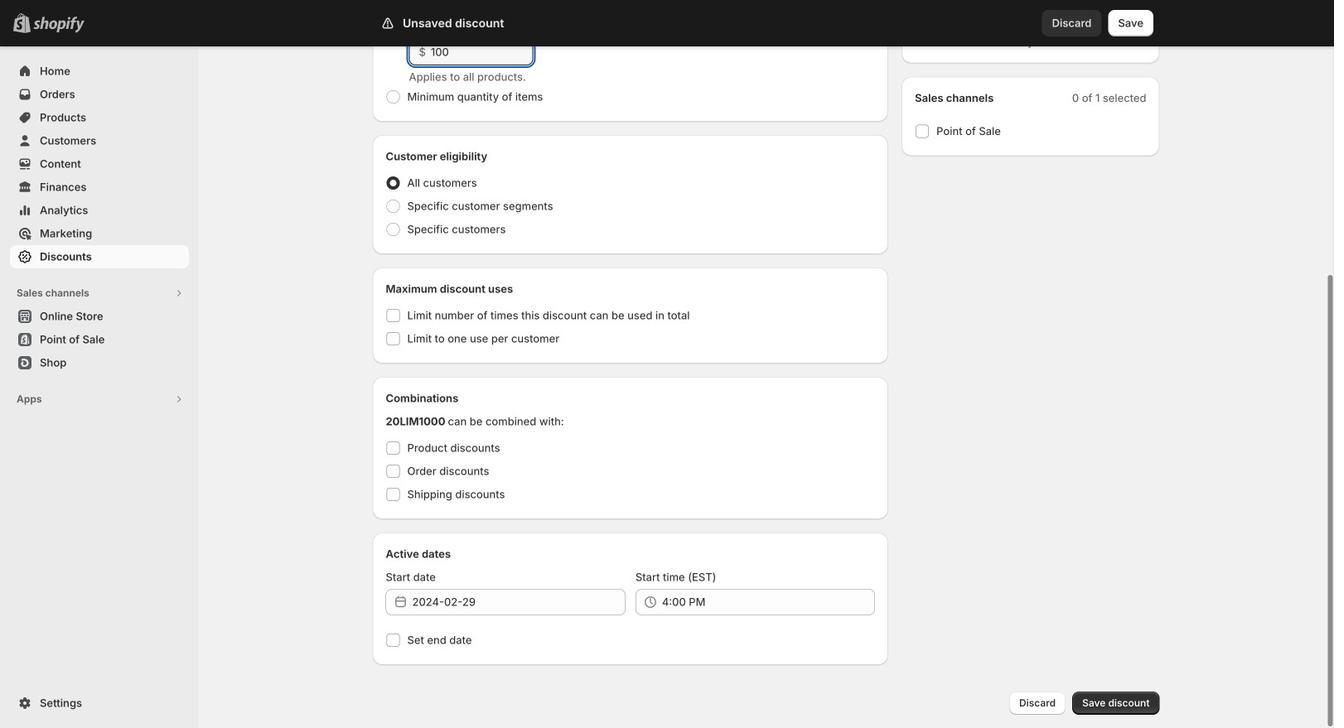 Task type: vqa. For each thing, say whether or not it's contained in the screenshot.
"SEARCH COUNTRIES" text field
no



Task type: locate. For each thing, give the bounding box(es) containing it.
shopify image
[[33, 16, 85, 33]]

Enter time text field
[[662, 589, 875, 616]]

YYYY-MM-DD text field
[[412, 589, 626, 616]]



Task type: describe. For each thing, give the bounding box(es) containing it.
0.00 text field
[[431, 39, 533, 65]]



